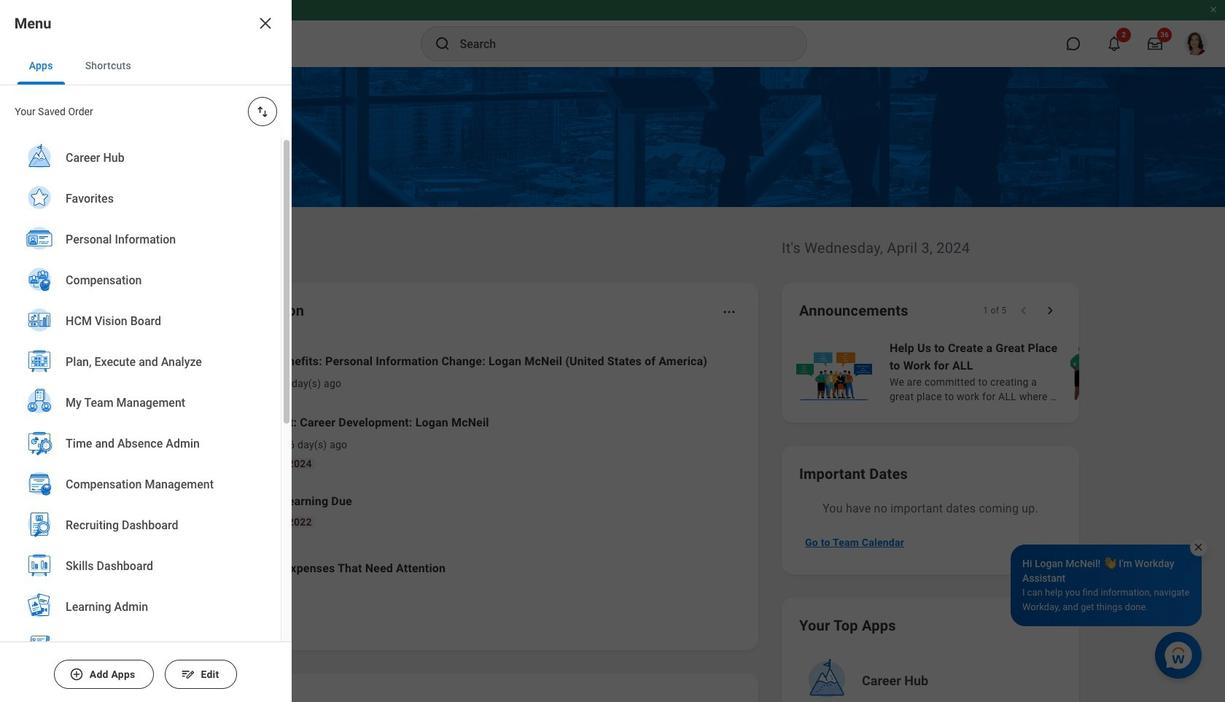 Task type: locate. For each thing, give the bounding box(es) containing it.
tab list
[[0, 47, 292, 85]]

banner
[[0, 0, 1225, 67]]

text edit image
[[181, 667, 195, 682]]

list
[[0, 138, 281, 702], [794, 338, 1225, 406], [163, 341, 741, 598]]

plus circle image
[[69, 667, 84, 682]]

notifications large image
[[1107, 36, 1122, 51]]

status
[[983, 305, 1007, 317]]

x image
[[1193, 542, 1204, 553]]

main content
[[0, 67, 1225, 702]]

x image
[[257, 15, 274, 32]]



Task type: describe. For each thing, give the bounding box(es) containing it.
chevron right small image
[[1043, 303, 1058, 318]]

close environment banner image
[[1209, 5, 1218, 14]]

profile logan mcneil element
[[1176, 28, 1217, 60]]

inbox image
[[185, 361, 206, 383]]

list inside 'global navigation' dialog
[[0, 138, 281, 702]]

inbox large image
[[1148, 36, 1163, 51]]

global navigation dialog
[[0, 0, 292, 702]]

search image
[[434, 35, 451, 53]]

chevron left small image
[[1017, 303, 1031, 318]]

inbox image
[[185, 431, 206, 453]]

sort image
[[255, 104, 270, 119]]



Task type: vqa. For each thing, say whether or not it's contained in the screenshot.
PROFILE LOGAN MCNEIL "icon"
no



